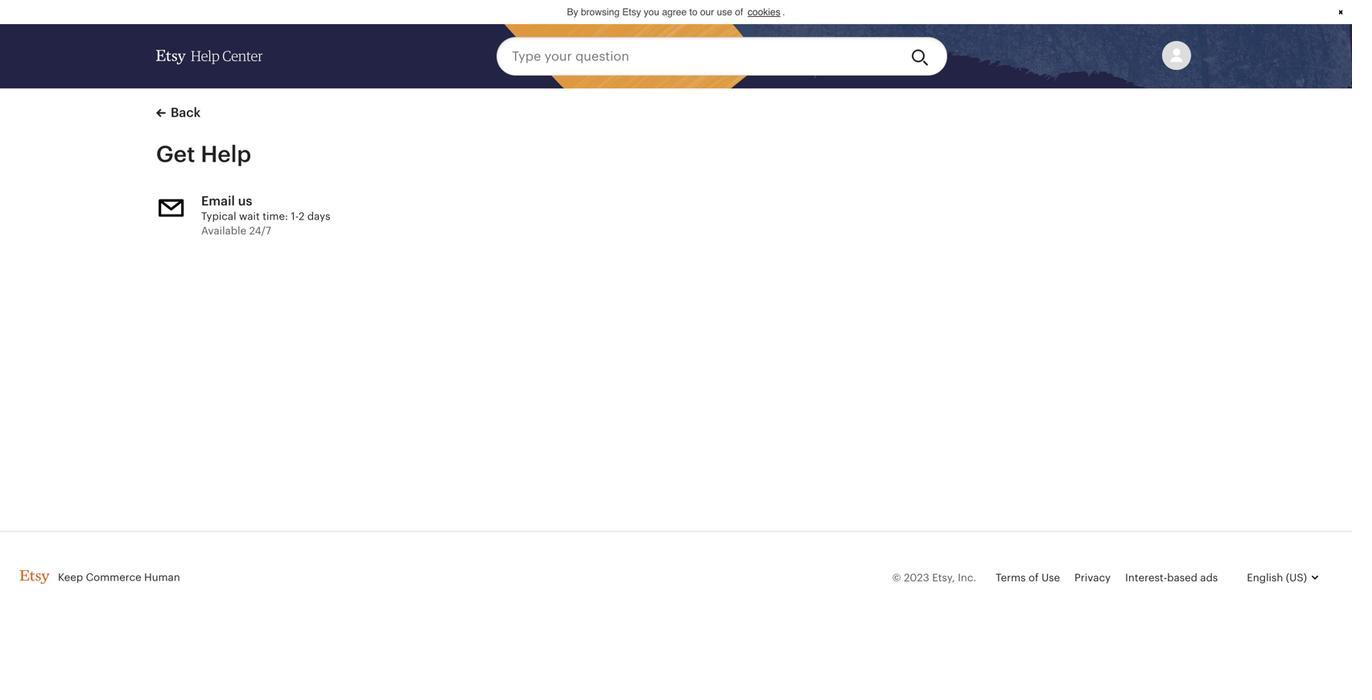 Task type: locate. For each thing, give the bounding box(es) containing it.
interest-based ads
[[1126, 572, 1218, 585]]

of left use
[[1029, 572, 1039, 585]]

interest-
[[1126, 572, 1168, 585]]

get
[[156, 142, 195, 167]]

0 vertical spatial etsy image
[[156, 50, 186, 64]]

terms of use
[[996, 572, 1060, 585]]

None search field
[[497, 37, 948, 76]]

inc.
[[958, 572, 977, 585]]

center
[[222, 48, 263, 64]]

etsy image left help center at the left top of the page
[[156, 50, 186, 64]]

0 horizontal spatial of
[[735, 6, 743, 18]]

0 horizontal spatial etsy image
[[19, 570, 50, 585]]

©
[[892, 572, 901, 585]]

help left center
[[191, 48, 220, 64]]

typical
[[201, 211, 236, 223]]

back link
[[156, 103, 201, 122]]

email us typical wait time: 1-2 days available 24/7
[[201, 194, 331, 237]]

help
[[191, 48, 220, 64], [201, 142, 251, 167]]

use
[[1042, 572, 1060, 585]]

terms
[[996, 572, 1026, 585]]

2
[[299, 211, 305, 223]]

etsy image
[[156, 50, 186, 64], [19, 570, 50, 585]]

back
[[171, 105, 201, 120]]

1 vertical spatial help
[[201, 142, 251, 167]]

of
[[735, 6, 743, 18], [1029, 572, 1039, 585]]

1 vertical spatial etsy image
[[19, 570, 50, 585]]

english
[[1247, 572, 1284, 585]]

cookie consent dialog
[[0, 0, 1353, 24]]

english (us) button
[[1233, 559, 1333, 598]]

etsy,
[[932, 572, 955, 585]]

of right use
[[735, 6, 743, 18]]

of inside "cookie consent" dialog
[[735, 6, 743, 18]]

(us)
[[1286, 572, 1307, 585]]

you
[[644, 6, 660, 18]]

1 horizontal spatial etsy image
[[156, 50, 186, 64]]

help center link
[[156, 34, 263, 79]]

etsy image left keep
[[19, 570, 50, 585]]

based
[[1168, 572, 1198, 585]]

cookies link
[[746, 5, 783, 20]]

1 vertical spatial of
[[1029, 572, 1039, 585]]

help center
[[191, 48, 263, 64]]

Type your question search field
[[497, 37, 899, 76]]

by browsing etsy you agree to our use of cookies .
[[567, 6, 785, 18]]

our
[[700, 6, 714, 18]]

terms of use link
[[996, 572, 1060, 585]]

1 horizontal spatial of
[[1029, 572, 1039, 585]]

© 2023 etsy, inc. link
[[892, 572, 977, 585]]

0 vertical spatial of
[[735, 6, 743, 18]]

0 vertical spatial help
[[191, 48, 220, 64]]

help up email
[[201, 142, 251, 167]]

human
[[144, 572, 180, 584]]

browsing
[[581, 6, 620, 18]]

© 2023 etsy, inc.
[[892, 572, 977, 585]]



Task type: vqa. For each thing, say whether or not it's contained in the screenshot.
which to the left
no



Task type: describe. For each thing, give the bounding box(es) containing it.
agree
[[662, 6, 687, 18]]

email
[[201, 194, 235, 209]]

keep
[[58, 572, 83, 584]]

privacy
[[1075, 572, 1111, 585]]

by
[[567, 6, 578, 18]]

wait
[[239, 211, 260, 223]]

2023
[[904, 572, 930, 585]]

us
[[238, 194, 252, 209]]

24/7
[[249, 225, 271, 237]]

english (us)
[[1247, 572, 1307, 585]]

etsy image inside help center link
[[156, 50, 186, 64]]

use
[[717, 6, 733, 18]]

privacy link
[[1075, 572, 1111, 585]]

cookies
[[748, 6, 781, 18]]

1-
[[291, 211, 299, 223]]

interest-based ads link
[[1126, 572, 1218, 585]]

get help
[[156, 142, 251, 167]]

to
[[690, 6, 698, 18]]

commerce
[[86, 572, 141, 584]]

time:
[[263, 211, 288, 223]]

ads
[[1201, 572, 1218, 585]]

etsy
[[623, 6, 641, 18]]

days
[[307, 211, 331, 223]]

.
[[783, 6, 785, 18]]

available
[[201, 225, 246, 237]]

keep commerce human
[[58, 572, 180, 584]]



